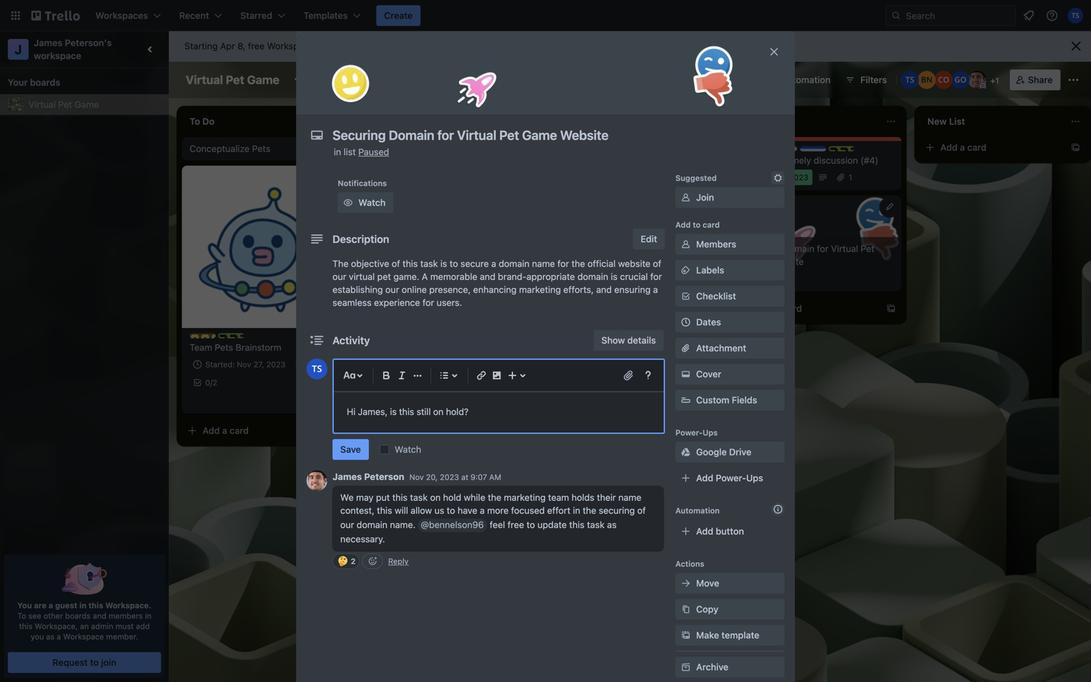 Task type: locate. For each thing, give the bounding box(es) containing it.
blocker for blocker fyi
[[785, 147, 813, 156]]

2023 left at
[[440, 473, 459, 482]]

sm image right power-ups button
[[763, 70, 782, 88]]

free inside feel free to update this task as necessary.
[[508, 519, 524, 530]]

task inside feel free to update this task as necessary.
[[587, 519, 605, 530]]

+
[[991, 76, 996, 85]]

4 sm image from the top
[[680, 577, 693, 590]]

card for create from template… icon on the right top of the page
[[783, 303, 802, 314]]

dates button
[[676, 312, 785, 333]]

task for on
[[410, 492, 428, 503]]

0 horizontal spatial virtual
[[29, 99, 56, 110]]

2 vertical spatial nov
[[410, 473, 424, 482]]

virtual
[[186, 73, 223, 87], [29, 99, 56, 110], [831, 243, 858, 254]]

virtual inside securing domain for virtual pet game website
[[831, 243, 858, 254]]

0 horizontal spatial 2
[[213, 378, 217, 387]]

2 vertical spatial create from template… image
[[333, 426, 343, 436]]

sm image
[[763, 70, 782, 88], [772, 172, 785, 185], [342, 196, 355, 209], [680, 238, 693, 251], [680, 264, 693, 277], [680, 603, 693, 616], [680, 629, 693, 642], [680, 661, 693, 674]]

ups inside button
[[736, 74, 753, 85]]

automation up "add button"
[[676, 506, 720, 515]]

1 horizontal spatial game
[[247, 73, 280, 87]]

to inside the objective of this task is to secure a domain name for the official website of our virtual pet game. a memorable and brand-appropriate domain is crucial for establishing our online presence, enhancing marketing efforts, and ensuring a seamless experience for users.
[[450, 258, 458, 269]]

1 vertical spatial 2
[[351, 557, 356, 566]]

1 horizontal spatial workspace
[[335, 74, 383, 85]]

1 vertical spatial name
[[619, 492, 642, 503]]

2 horizontal spatial pet
[[861, 243, 875, 254]]

search image
[[891, 10, 902, 21]]

1 horizontal spatial james
[[333, 471, 362, 482]]

as down workspace,
[[46, 632, 55, 641]]

marketing up focused
[[504, 492, 546, 503]]

2 vertical spatial 2023
[[440, 473, 459, 482]]

tara schultz (taraschultz7) image left text styles image
[[307, 359, 327, 379]]

0 vertical spatial name
[[532, 258, 555, 269]]

domain up necessary.
[[357, 519, 388, 530]]

free right feel
[[508, 519, 524, 530]]

watch down notifications
[[359, 197, 386, 208]]

sm image
[[680, 191, 693, 204], [680, 368, 693, 381], [680, 446, 693, 459], [680, 577, 693, 590]]

nov 30, 2023
[[759, 173, 809, 182]]

0 horizontal spatial pets
[[215, 342, 233, 353]]

20,
[[426, 473, 438, 482]]

card
[[414, 142, 433, 153], [968, 142, 987, 153], [703, 220, 720, 229], [783, 303, 802, 314], [230, 425, 249, 436]]

task down the securing
[[587, 519, 605, 530]]

sm image for cover
[[680, 368, 693, 381]]

tara schultz (taraschultz7) image
[[1068, 8, 1084, 23], [307, 359, 327, 379]]

0 horizontal spatial game
[[75, 99, 99, 110]]

ups down the drive
[[746, 473, 763, 483]]

virtual pet game down apr on the top left of the page
[[186, 73, 280, 87]]

tara schultz (taraschultz7) image right open information menu image
[[1068, 8, 1084, 23]]

0 horizontal spatial and
[[93, 611, 106, 620]]

2 horizontal spatial nov
[[759, 173, 773, 182]]

marketing
[[519, 284, 561, 295], [504, 492, 546, 503]]

for right the domain
[[817, 243, 829, 254]]

None text field
[[326, 123, 755, 147]]

1 horizontal spatial 2
[[351, 557, 356, 566]]

task
[[254, 334, 271, 343]]

0 horizontal spatial will
[[321, 41, 334, 51]]

1 horizontal spatial domain
[[499, 258, 530, 269]]

online
[[402, 284, 427, 295]]

j
[[14, 42, 22, 57]]

task inside we may put this task on hold while the marketing team holds their name contest, this will allow us to have a more focused effort in the securing of our domain name.
[[410, 492, 428, 503]]

2 vertical spatial and
[[93, 611, 106, 620]]

of up 'game.'
[[392, 258, 400, 269]]

our inside we may put this task on hold while the marketing team holds their name contest, this will allow us to have a more focused effort in the securing of our domain name.
[[340, 519, 354, 530]]

virtual down your boards
[[29, 99, 56, 110]]

copy
[[696, 604, 719, 615]]

add a card button for top create from template… image
[[920, 137, 1063, 158]]

game
[[247, 73, 280, 87], [75, 99, 99, 110], [743, 256, 768, 267]]

actions
[[676, 559, 705, 568]]

pets up started:
[[215, 342, 233, 353]]

Main content area, start typing to enter text. text field
[[347, 404, 651, 420]]

2 right 0
[[213, 378, 217, 387]]

2 vertical spatial power-
[[716, 473, 746, 483]]

as
[[607, 519, 617, 530], [46, 632, 55, 641]]

0 horizontal spatial workspace
[[63, 632, 104, 641]]

1 horizontal spatial is
[[441, 258, 447, 269]]

3 sm image from the top
[[680, 446, 693, 459]]

this up admin
[[88, 601, 103, 610]]

2 vertical spatial is
[[390, 406, 397, 417]]

the inside the objective of this task is to secure a domain name for the official website of our virtual pet game. a memorable and brand-appropriate domain is crucial for establishing our online presence, enhancing marketing efforts, and ensuring a seamless experience for users.
[[572, 258, 585, 269]]

labels
[[696, 265, 725, 275]]

1 horizontal spatial automation
[[782, 74, 831, 85]]

pets right conceptualize
[[252, 143, 270, 154]]

0 vertical spatial ups
[[736, 74, 753, 85]]

text styles image
[[342, 368, 357, 383]]

the objective of this task is to secure a domain name for the official website of our virtual pet game. a memorable and brand-appropriate domain is crucial for establishing our online presence, enhancing marketing efforts, and ensuring a seamless experience for users.
[[333, 258, 662, 308]]

rocketship image
[[453, 65, 500, 112]]

paused link
[[358, 146, 389, 157]]

we
[[340, 492, 354, 503]]

sm image for automation
[[763, 70, 782, 88]]

our down contest,
[[340, 519, 354, 530]]

2 vertical spatial pet
[[861, 243, 875, 254]]

2 vertical spatial task
[[587, 519, 605, 530]]

0 vertical spatial pet
[[226, 73, 244, 87]]

nov
[[759, 173, 773, 182], [237, 360, 251, 369], [410, 473, 424, 482]]

on right the still at the left of the page
[[433, 406, 444, 417]]

on inside we may put this task on hold while the marketing team holds their name contest, this will allow us to have a more focused effort in the securing of our domain name.
[[430, 492, 441, 503]]

0 vertical spatial create from template… image
[[1071, 142, 1081, 153]]

pet inside securing domain for virtual pet game website
[[861, 243, 875, 254]]

boards right your
[[30, 77, 60, 88]]

put
[[376, 492, 390, 503]]

to
[[380, 41, 389, 51], [693, 220, 701, 229], [450, 258, 458, 269], [447, 505, 455, 516], [527, 519, 535, 530], [90, 657, 99, 668]]

nov inside james peterson nov 20, 2023 at 9:07 am
[[410, 473, 424, 482]]

the up more
[[488, 492, 502, 503]]

sm image left google
[[680, 446, 693, 459]]

add to card
[[676, 220, 720, 229]]

1 horizontal spatial boards
[[65, 611, 91, 620]]

1 horizontal spatial blocker
[[785, 147, 813, 156]]

add button
[[696, 526, 744, 537]]

1 horizontal spatial 2023
[[440, 473, 459, 482]]

sm image inside archive link
[[680, 661, 693, 674]]

0 horizontal spatial boards
[[30, 77, 60, 88]]

smile image
[[327, 60, 374, 108]]

power-ups inside power-ups button
[[705, 74, 753, 85]]

activity
[[333, 334, 370, 347]]

workspace down limited
[[335, 74, 383, 85]]

on inside hi james, is this still on hold? text box
[[433, 406, 444, 417]]

0 vertical spatial workspace
[[335, 74, 383, 85]]

1 vertical spatial as
[[46, 632, 55, 641]]

workspaces
[[267, 41, 318, 51]]

0 vertical spatial free
[[248, 41, 265, 51]]

will left be
[[321, 41, 334, 51]]

virtual inside board name text box
[[186, 73, 223, 87]]

0 vertical spatial virtual pet game
[[186, 73, 280, 87]]

game down your boards with 1 items element
[[75, 99, 99, 110]]

0 horizontal spatial as
[[46, 632, 55, 641]]

collaborators.
[[404, 41, 461, 51]]

sm image down add to card
[[680, 238, 693, 251]]

james up workspace
[[34, 37, 62, 48]]

watch
[[359, 197, 386, 208], [395, 444, 421, 455]]

0 vertical spatial task
[[420, 258, 438, 269]]

2023 down timely
[[789, 173, 809, 182]]

google drive
[[696, 447, 752, 457]]

started:
[[205, 360, 235, 369]]

ups left automation button
[[736, 74, 753, 85]]

2 left add reaction icon
[[351, 557, 356, 566]]

this left the still at the left of the page
[[399, 406, 414, 417]]

2 horizontal spatial virtual
[[831, 243, 858, 254]]

0 vertical spatial our
[[333, 271, 346, 282]]

securing domain for virtual pet game website
[[743, 243, 875, 267]]

1 sm image from the top
[[680, 191, 693, 204]]

2 horizontal spatial is
[[611, 271, 618, 282]]

sm image left join
[[680, 191, 693, 204]]

virtual
[[349, 271, 375, 282]]

sm image inside labels link
[[680, 264, 693, 277]]

on
[[433, 406, 444, 417], [430, 492, 441, 503]]

1 horizontal spatial name
[[619, 492, 642, 503]]

custom fields button
[[676, 394, 785, 407]]

sm image for members
[[680, 238, 693, 251]]

have
[[458, 505, 478, 516]]

name up the securing
[[619, 492, 642, 503]]

pets for team
[[215, 342, 233, 353]]

and up the "enhancing"
[[480, 271, 496, 282]]

as inside you are a guest in this workspace. to see other boards and members in this workspace, an admin must add you as a workspace member.
[[46, 632, 55, 641]]

task
[[420, 258, 438, 269], [410, 492, 428, 503], [587, 519, 605, 530]]

marketing inside we may put this task on hold while the marketing team holds their name contest, this will allow us to have a more focused effort in the securing of our domain name.
[[504, 492, 546, 503]]

0 vertical spatial domain
[[499, 258, 530, 269]]

your
[[8, 77, 28, 88]]

2 horizontal spatial create from template… image
[[1071, 142, 1081, 153]]

0 vertical spatial marketing
[[519, 284, 561, 295]]

sm image down notifications
[[342, 196, 355, 209]]

lists image
[[437, 368, 452, 383]]

image image
[[489, 368, 505, 383]]

1 vertical spatial pets
[[215, 342, 233, 353]]

marketing down appropriate
[[519, 284, 561, 295]]

add a card button for leftmost create from template… image
[[182, 420, 325, 441]]

this inside text box
[[399, 406, 414, 417]]

sm image left labels
[[680, 264, 693, 277]]

james peterson (jamespeterson93) image
[[327, 393, 343, 409], [307, 470, 327, 491]]

0 horizontal spatial nov
[[237, 360, 251, 369]]

game down 'securing'
[[743, 256, 768, 267]]

create from template… image
[[886, 303, 897, 314]]

1 horizontal spatial will
[[395, 505, 408, 516]]

conceptualize pets
[[190, 143, 270, 154]]

our
[[333, 271, 346, 282], [385, 284, 399, 295], [340, 519, 354, 530]]

workspace.
[[105, 601, 151, 610]]

sm image inside move link
[[680, 577, 693, 590]]

in up add
[[145, 611, 152, 620]]

in left list on the top of the page
[[334, 146, 341, 157]]

0 vertical spatial nov
[[759, 173, 773, 182]]

enhancing
[[473, 284, 517, 295]]

1 vertical spatial james
[[333, 471, 362, 482]]

is down official
[[611, 271, 618, 282]]

domain up the brand-
[[499, 258, 530, 269]]

0 / 2
[[205, 378, 217, 387]]

sm image left archive
[[680, 661, 693, 674]]

checklist button
[[676, 286, 785, 307]]

nov left 27,
[[237, 360, 251, 369]]

add a card
[[387, 142, 433, 153], [941, 142, 987, 153], [756, 303, 802, 314], [203, 425, 249, 436]]

team down color: yellow, title: none icon
[[190, 342, 212, 353]]

domain down official
[[578, 271, 608, 282]]

Search field
[[902, 6, 1015, 25]]

sm image for labels
[[680, 264, 693, 277]]

team left task
[[231, 334, 251, 343]]

0 vertical spatial game
[[247, 73, 280, 87]]

automation left the filters button in the top of the page
[[782, 74, 831, 85]]

this
[[403, 258, 418, 269], [399, 406, 414, 417], [392, 492, 408, 503], [377, 505, 392, 516], [569, 519, 585, 530], [88, 601, 103, 610], [19, 622, 33, 631]]

Board name text field
[[179, 70, 286, 90]]

1 horizontal spatial pet
[[226, 73, 244, 87]]

in down the holds
[[573, 505, 580, 516]]

team pets brainstorm
[[190, 342, 281, 353]]

blocker fyi
[[785, 147, 825, 156]]

sm image down -
[[772, 172, 785, 185]]

1 horizontal spatial pets
[[252, 143, 270, 154]]

this up 'game.'
[[403, 258, 418, 269]]

2023 right 27,
[[266, 360, 286, 369]]

free
[[248, 41, 265, 51], [508, 519, 524, 530]]

sm image inside copy link
[[680, 603, 693, 616]]

to up memorable
[[450, 258, 458, 269]]

of right website
[[653, 258, 662, 269]]

hold?
[[446, 406, 469, 417]]

0 horizontal spatial virtual pet game
[[29, 99, 99, 110]]

domain inside we may put this task on hold while the marketing team holds their name contest, this will allow us to have a more focused effort in the securing of our domain name.
[[357, 519, 388, 530]]

of inside we may put this task on hold while the marketing team holds their name contest, this will allow us to have a more focused effort in the securing of our domain name.
[[638, 505, 646, 516]]

sm image left make
[[680, 629, 693, 642]]

james inside the james peterson's workspace
[[34, 37, 62, 48]]

sm image inside join link
[[680, 191, 693, 204]]

0 horizontal spatial team
[[190, 342, 212, 353]]

name
[[532, 258, 555, 269], [619, 492, 642, 503]]

1 horizontal spatial create from template… image
[[702, 172, 712, 183]]

team for team pets brainstorm
[[190, 342, 212, 353]]

1 horizontal spatial nov
[[410, 473, 424, 482]]

0 horizontal spatial tara schultz (taraschultz7) image
[[307, 359, 327, 379]]

in
[[334, 146, 341, 157], [573, 505, 580, 516], [79, 601, 86, 610], [145, 611, 152, 620]]

2 horizontal spatial game
[[743, 256, 768, 267]]

the left official
[[572, 258, 585, 269]]

contest,
[[340, 505, 375, 516]]

team for team task
[[231, 334, 251, 343]]

1 down website
[[777, 274, 781, 283]]

and right 'efforts,'
[[596, 284, 612, 295]]

sm image inside make template link
[[680, 629, 693, 642]]

workspace inside you are a guest in this workspace. to see other boards and members in this workspace, an admin must add you as a workspace member.
[[63, 632, 104, 641]]

+ 1
[[991, 76, 1000, 85]]

to left join
[[90, 657, 99, 668]]

automation inside button
[[782, 74, 831, 85]]

and up admin
[[93, 611, 106, 620]]

virtual right the domain
[[831, 243, 858, 254]]

show details
[[602, 335, 656, 346]]

must
[[116, 622, 134, 631]]

virtual pet game link
[[29, 98, 161, 111]]

1 horizontal spatial and
[[480, 271, 496, 282]]

italic ⌘i image
[[394, 368, 410, 383]]

game inside board name text box
[[247, 73, 280, 87]]

open help dialog image
[[641, 368, 656, 383]]

a
[[407, 142, 412, 153], [960, 142, 965, 153], [491, 258, 496, 269], [653, 284, 658, 295], [776, 303, 781, 314], [222, 425, 227, 436], [480, 505, 485, 516], [49, 601, 53, 610], [57, 632, 61, 641]]

for down 'online'
[[423, 297, 434, 308]]

watch up james peterson nov 20, 2023 at 9:07 am
[[395, 444, 421, 455]]

sm image for make template
[[680, 629, 693, 642]]

1 vertical spatial task
[[410, 492, 428, 503]]

notifications
[[338, 179, 387, 188]]

workspace
[[335, 74, 383, 85], [63, 632, 104, 641]]

official
[[588, 258, 616, 269]]

our down the
[[333, 271, 346, 282]]

1 vertical spatial is
[[611, 271, 618, 282]]

will up the name. at the bottom of the page
[[395, 505, 408, 516]]

game left star or unstar board icon
[[247, 73, 280, 87]]

1 vertical spatial marketing
[[504, 492, 546, 503]]

power- inside button
[[705, 74, 736, 85]]

task inside the objective of this task is to secure a domain name for the official website of our virtual pet game. a memorable and brand-appropriate domain is crucial for establishing our online presence, enhancing marketing efforts, and ensuring a seamless experience for users.
[[420, 258, 438, 269]]

0 vertical spatial 2023
[[789, 173, 809, 182]]

create from template… image
[[1071, 142, 1081, 153], [702, 172, 712, 183], [333, 426, 343, 436]]

conceptualize
[[190, 143, 250, 154]]

virtual pet game down your boards with 1 items element
[[29, 99, 99, 110]]

1 vertical spatial on
[[430, 492, 441, 503]]

pet inside board name text box
[[226, 73, 244, 87]]

1 vertical spatial will
[[395, 505, 408, 516]]

description
[[333, 233, 389, 245]]

1 vertical spatial workspace
[[63, 632, 104, 641]]

starting apr 8, free workspaces will be limited to 10 collaborators.
[[185, 41, 461, 51]]

editor toolbar toolbar
[[339, 365, 659, 386]]

1 vertical spatial boards
[[65, 611, 91, 620]]

sm image inside members link
[[680, 238, 693, 251]]

our up experience
[[385, 284, 399, 295]]

your boards
[[8, 77, 60, 88]]

add a card for the add a card button related to top create from template… image
[[941, 142, 987, 153]]

pet
[[226, 73, 244, 87], [58, 99, 72, 110], [861, 243, 875, 254]]

securing
[[743, 243, 780, 254]]

as down the securing
[[607, 519, 617, 530]]

0 vertical spatial the
[[572, 258, 585, 269]]

limited
[[350, 41, 378, 51]]

laugh image
[[691, 42, 737, 88]]

2 vertical spatial ups
[[746, 473, 763, 483]]

sm image left the copy
[[680, 603, 693, 616]]

1 horizontal spatial tara schultz (taraschultz7) image
[[1068, 8, 1084, 23]]

color: yellow, title: none image
[[190, 333, 216, 338]]

nov left 30,
[[759, 173, 773, 182]]

0 vertical spatial pets
[[252, 143, 270, 154]]

customize views image
[[485, 73, 498, 86]]

1 horizontal spatial as
[[607, 519, 617, 530]]

name up appropriate
[[532, 258, 555, 269]]

you are a guest in this workspace. to see other boards and members in this workspace, an admin must add you as a workspace member.
[[17, 601, 152, 641]]

sm image for copy
[[680, 603, 693, 616]]

free right 8,
[[248, 41, 265, 51]]

in list paused
[[334, 146, 389, 157]]

to right us
[[447, 505, 455, 516]]

task up a
[[420, 258, 438, 269]]

google
[[696, 447, 727, 457]]

to inside we may put this task on hold while the marketing team holds their name contest, this will allow us to have a more focused effort in the securing of our domain name.
[[447, 505, 455, 516]]

0 horizontal spatial free
[[248, 41, 265, 51]]

sm image down actions
[[680, 577, 693, 590]]

on up us
[[430, 492, 441, 503]]

0 vertical spatial power-
[[705, 74, 736, 85]]

is right james,
[[390, 406, 397, 417]]

1 vertical spatial domain
[[578, 271, 608, 282]]

sm image inside 'cover' link
[[680, 368, 693, 381]]

sm image inside automation button
[[763, 70, 782, 88]]

1 horizontal spatial team
[[231, 334, 251, 343]]

1 vertical spatial and
[[596, 284, 612, 295]]

boards
[[30, 77, 60, 88], [65, 611, 91, 620]]

discussion
[[814, 155, 858, 166]]

edit
[[641, 234, 657, 244]]

to down focused
[[527, 519, 535, 530]]

of right the securing
[[638, 505, 646, 516]]

0 horizontal spatial name
[[532, 258, 555, 269]]

ups up google
[[703, 428, 718, 437]]

0 horizontal spatial is
[[390, 406, 397, 417]]

to left 10
[[380, 41, 389, 51]]

request to join button
[[8, 652, 161, 673]]

still
[[417, 406, 431, 417]]

a inside we may put this task on hold while the marketing team holds their name contest, this will allow us to have a more focused effort in the securing of our domain name.
[[480, 505, 485, 516]]

nov left the 20,
[[410, 473, 424, 482]]

add a card button for create from template… icon on the right top of the page
[[735, 298, 878, 319]]

show
[[602, 335, 625, 346]]

Nov 30, 2023 checkbox
[[743, 170, 813, 185]]

the down the holds
[[583, 505, 596, 516]]

make
[[696, 630, 719, 641]]

james,
[[358, 406, 388, 417]]

you
[[17, 601, 32, 610]]

0 vertical spatial automation
[[782, 74, 831, 85]]

0 horizontal spatial watch
[[359, 197, 386, 208]]

2 vertical spatial virtual
[[831, 243, 858, 254]]

suggested
[[676, 173, 717, 183]]

link image
[[474, 368, 489, 383]]

workspace down an
[[63, 632, 104, 641]]

this inside the objective of this task is to secure a domain name for the official website of our virtual pet game. a memorable and brand-appropriate domain is crucial for establishing our online presence, enhancing marketing efforts, and ensuring a seamless experience for users.
[[403, 258, 418, 269]]

the
[[572, 258, 585, 269], [488, 492, 502, 503], [583, 505, 596, 516]]

secure
[[461, 258, 489, 269]]

2 vertical spatial game
[[743, 256, 768, 267]]

power-
[[705, 74, 736, 85], [676, 428, 703, 437], [716, 473, 746, 483]]

is up memorable
[[441, 258, 447, 269]]

0 vertical spatial will
[[321, 41, 334, 51]]

2 horizontal spatial and
[[596, 284, 612, 295]]

blocker inside "blocker - timely discussion (#4)" link
[[743, 155, 775, 166]]

boards up an
[[65, 611, 91, 620]]

sm image inside watch button
[[342, 196, 355, 209]]

on for hold
[[430, 492, 441, 503]]

this down effort
[[569, 519, 585, 530]]

2 sm image from the top
[[680, 368, 693, 381]]

1 horizontal spatial of
[[638, 505, 646, 516]]



Task type: vqa. For each thing, say whether or not it's contained in the screenshot.
Dates button
yes



Task type: describe. For each thing, give the bounding box(es) containing it.
1 down discussion
[[849, 173, 853, 182]]

reply link
[[388, 557, 409, 566]]

cover link
[[676, 364, 785, 385]]

this down to
[[19, 622, 33, 631]]

share
[[1028, 74, 1053, 85]]

0 vertical spatial and
[[480, 271, 496, 282]]

color: red, title: "blocker" element
[[772, 146, 813, 156]]

am
[[489, 473, 501, 482]]

card for leftmost create from template… image
[[230, 425, 249, 436]]

see
[[28, 611, 41, 620]]

task for is
[[420, 258, 438, 269]]

visible
[[386, 74, 413, 85]]

james for james peterson nov 20, 2023 at 9:07 am
[[333, 471, 362, 482]]

0 horizontal spatial create from template… image
[[333, 426, 343, 436]]

the
[[333, 258, 349, 269]]

seamless
[[333, 297, 372, 308]]

1 vertical spatial james peterson (jamespeterson93) image
[[307, 470, 327, 491]]

/
[[210, 378, 213, 387]]

2 vertical spatial the
[[583, 505, 596, 516]]

button
[[716, 526, 744, 537]]

to inside button
[[90, 657, 99, 668]]

add reaction image
[[362, 553, 383, 569]]

sm image for archive
[[680, 661, 693, 674]]

add
[[136, 622, 150, 631]]

1 vertical spatial watch
[[395, 444, 421, 455]]

feel
[[490, 519, 505, 530]]

boards inside you are a guest in this workspace. to see other boards and members in this workspace, an admin must add you as a workspace member.
[[65, 611, 91, 620]]

member.
[[106, 632, 138, 641]]

power-ups button
[[679, 70, 761, 90]]

bold ⌘b image
[[379, 368, 394, 383]]

fyi
[[813, 147, 825, 156]]

this inside feel free to update this task as necessary.
[[569, 519, 585, 530]]

admin
[[91, 622, 113, 631]]

1 vertical spatial create from template… image
[[702, 172, 712, 183]]

in inside we may put this task on hold while the marketing team holds their name contest, this will allow us to have a more focused effort in the securing of our domain name.
[[573, 505, 580, 516]]

started: nov 27, 2023
[[205, 360, 286, 369]]

0 vertical spatial james peterson (jamespeterson93) image
[[327, 393, 343, 409]]

30,
[[775, 173, 787, 182]]

tara schultz (taraschultz7) image
[[901, 71, 919, 89]]

make template link
[[676, 625, 785, 646]]

your boards with 1 items element
[[8, 75, 155, 90]]

on for hold?
[[433, 406, 444, 417]]

cover
[[696, 369, 722, 379]]

for up appropriate
[[558, 258, 569, 269]]

star or unstar board image
[[294, 75, 304, 85]]

allow
[[411, 505, 432, 516]]

an
[[80, 622, 89, 631]]

0 notifications image
[[1021, 8, 1037, 23]]

game.
[[394, 271, 419, 282]]

add a card for the add a card button for create from template… icon on the right top of the page
[[756, 303, 802, 314]]

this right put
[[392, 492, 408, 503]]

are
[[34, 601, 47, 610]]

effort
[[547, 505, 571, 516]]

2023 inside james peterson nov 20, 2023 at 9:07 am
[[440, 473, 459, 482]]

name inside the objective of this task is to secure a domain name for the official website of our virtual pet game. a memorable and brand-appropriate domain is crucial for establishing our online presence, enhancing marketing efforts, and ensuring a seamless experience for users.
[[532, 258, 555, 269]]

color: blue, title: "fyi" element
[[800, 146, 826, 156]]

1 left text styles image
[[326, 360, 330, 369]]

template
[[722, 630, 760, 641]]

peterson's
[[65, 37, 112, 48]]

is inside text box
[[390, 406, 397, 417]]

filters button
[[841, 70, 891, 90]]

1 vertical spatial nov
[[237, 360, 251, 369]]

game inside securing domain for virtual pet game website
[[743, 256, 768, 267]]

dates
[[696, 317, 721, 327]]

workspace
[[34, 50, 81, 61]]

update
[[538, 519, 567, 530]]

card for top create from template… image
[[968, 142, 987, 153]]

-
[[777, 155, 781, 166]]

share button
[[1010, 70, 1061, 90]]

blocker for blocker - timely discussion (#4)
[[743, 155, 775, 166]]

0 horizontal spatial automation
[[676, 506, 720, 515]]

1 vertical spatial power-ups
[[676, 428, 718, 437]]

1 vertical spatial power-
[[676, 428, 703, 437]]

join link
[[676, 187, 785, 208]]

sm image for google drive
[[680, 446, 693, 459]]

0 horizontal spatial of
[[392, 258, 400, 269]]

attach and insert link image
[[622, 369, 635, 382]]

0 vertical spatial tara schultz (taraschultz7) image
[[1068, 8, 1084, 23]]

sm image for suggested
[[772, 172, 785, 185]]

1 vertical spatial virtual pet game
[[29, 99, 99, 110]]

name inside we may put this task on hold while the marketing team holds their name contest, this will allow us to have a more focused effort in the securing of our domain name.
[[619, 492, 642, 503]]

color: bold lime, title: none image
[[829, 146, 855, 151]]

james for james peterson's workspace
[[34, 37, 62, 48]]

marketing inside the objective of this task is to secure a domain name for the official website of our virtual pet game. a memorable and brand-appropriate domain is crucial for establishing our online presence, enhancing marketing efforts, and ensuring a seamless experience for users.
[[519, 284, 561, 295]]

nov inside checkbox
[[759, 173, 773, 182]]

board link
[[423, 70, 479, 90]]

be
[[337, 41, 347, 51]]

show menu image
[[1067, 73, 1080, 86]]

request to join
[[52, 657, 116, 668]]

0 horizontal spatial pet
[[58, 99, 72, 110]]

add inside button
[[696, 526, 714, 537]]

show details link
[[594, 330, 664, 351]]

(#4)
[[861, 155, 879, 166]]

2023 inside checkbox
[[789, 173, 809, 182]]

watch inside watch button
[[359, 197, 386, 208]]

custom fields
[[696, 395, 757, 405]]

automation button
[[763, 70, 839, 90]]

1 vertical spatial tara schultz (taraschultz7) image
[[307, 359, 327, 379]]

8,
[[238, 41, 246, 51]]

website
[[770, 256, 804, 267]]

to
[[17, 611, 26, 620]]

thumbsdown image
[[690, 65, 737, 112]]

color: bold lime, title: "team task" element
[[218, 333, 271, 343]]

create
[[384, 10, 413, 21]]

workspace inside button
[[335, 74, 383, 85]]

edit card image
[[885, 201, 895, 212]]

website
[[618, 258, 651, 269]]

1 right james peterson (jamespeterson93) icon
[[996, 76, 1000, 85]]

team
[[548, 492, 569, 503]]

for inside securing domain for virtual pet game website
[[817, 243, 829, 254]]

appropriate
[[527, 271, 575, 282]]

james peterson nov 20, 2023 at 9:07 am
[[333, 471, 501, 482]]

will inside we may put this task on hold while the marketing team holds their name contest, this will allow us to have a more focused effort in the securing of our domain name.
[[395, 505, 408, 516]]

list
[[344, 146, 356, 157]]

blocker - timely discussion (#4) link
[[743, 154, 894, 167]]

efforts,
[[564, 284, 594, 295]]

sm image for move
[[680, 577, 693, 590]]

we may put this task on hold while the marketing team holds their name contest, this will allow us to have a more focused effort in the securing of our domain name.
[[340, 492, 646, 530]]

members link
[[676, 234, 785, 255]]

to inside feel free to update this task as necessary.
[[527, 519, 535, 530]]

pets for conceptualize
[[252, 143, 270, 154]]

establishing
[[333, 284, 383, 295]]

0 horizontal spatial 2023
[[266, 360, 286, 369]]

starting
[[185, 41, 218, 51]]

james peterson (jamespeterson93) image
[[968, 71, 987, 89]]

sm image for watch
[[342, 196, 355, 209]]

1 vertical spatial our
[[385, 284, 399, 295]]

sm image for join
[[680, 191, 693, 204]]

archive link
[[676, 657, 785, 678]]

james peterson's workspace
[[34, 37, 114, 61]]

add a card for the add a card button corresponding to leftmost create from template… image
[[203, 425, 249, 436]]

focused
[[511, 505, 545, 516]]

fields
[[732, 395, 757, 405]]

0 vertical spatial is
[[441, 258, 447, 269]]

1 vertical spatial the
[[488, 492, 502, 503]]

watch button
[[338, 192, 394, 213]]

you
[[31, 632, 44, 641]]

team pets brainstorm link
[[190, 341, 340, 354]]

ben nelson (bennelson96) image
[[918, 71, 936, 89]]

and inside you are a guest in this workspace. to see other boards and members in this workspace, an admin must add you as a workspace member.
[[93, 611, 106, 620]]

add power-ups
[[696, 473, 763, 483]]

0 vertical spatial boards
[[30, 77, 60, 88]]

feel free to update this task as necessary.
[[340, 519, 617, 544]]

team task
[[231, 334, 271, 343]]

as inside feel free to update this task as necessary.
[[607, 519, 617, 530]]

27,
[[254, 360, 264, 369]]

in right the guest
[[79, 601, 86, 610]]

their
[[597, 492, 616, 503]]

brand-
[[498, 271, 527, 282]]

securing domain for virtual pet game website link
[[743, 242, 894, 268]]

virtual pet game inside board name text box
[[186, 73, 280, 87]]

for right crucial
[[651, 271, 662, 282]]

2 horizontal spatial of
[[653, 258, 662, 269]]

switch to… image
[[9, 9, 22, 22]]

christina overa (christinaovera) image
[[935, 71, 953, 89]]

crucial
[[620, 271, 648, 282]]

users.
[[437, 297, 462, 308]]

attachment button
[[676, 338, 785, 359]]

more formatting image
[[410, 368, 426, 383]]

primary element
[[0, 0, 1091, 31]]

us
[[435, 505, 444, 516]]

2 horizontal spatial domain
[[578, 271, 608, 282]]

1 vertical spatial ups
[[703, 428, 718, 437]]

to up members
[[693, 220, 701, 229]]

open information menu image
[[1046, 9, 1059, 22]]

this down put
[[377, 505, 392, 516]]

reply
[[388, 557, 409, 566]]

gary orlando (garyorlando) image
[[952, 71, 970, 89]]



